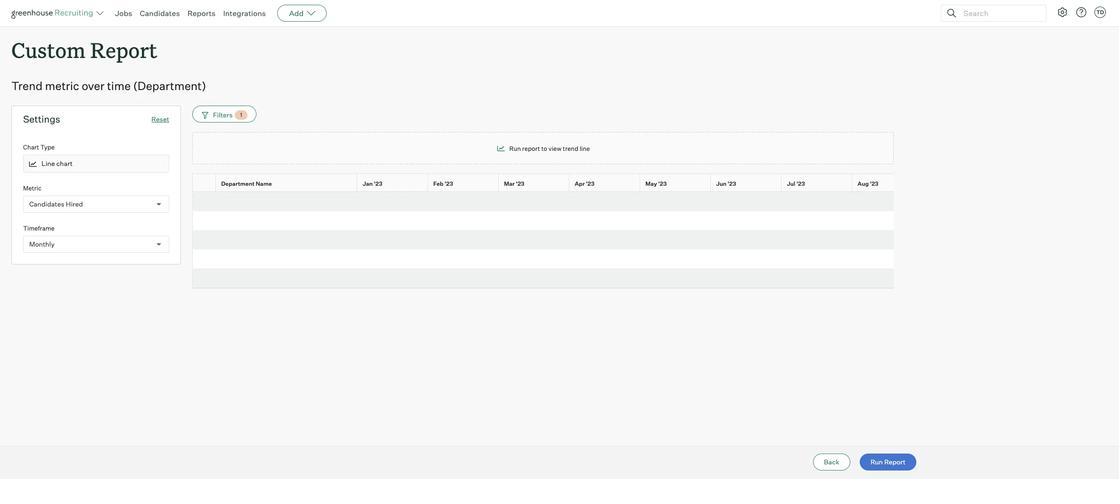 Task type: describe. For each thing, give the bounding box(es) containing it.
'23 for aug '23
[[871, 180, 879, 187]]

settings
[[23, 113, 60, 125]]

jan
[[363, 180, 373, 187]]

candidates hired
[[29, 200, 83, 208]]

add button
[[277, 5, 327, 22]]

over
[[82, 79, 105, 93]]

trend
[[563, 145, 579, 152]]

trend metric over time (department)
[[11, 79, 206, 93]]

may '23 column header
[[641, 174, 713, 194]]

jobs
[[115, 8, 132, 18]]

line chart
[[42, 160, 73, 168]]

run report button
[[860, 454, 917, 471]]

report
[[522, 145, 540, 152]]

apr
[[575, 180, 585, 187]]

chart
[[56, 160, 73, 168]]

apr '23
[[575, 180, 595, 187]]

mar
[[504, 180, 515, 187]]

report for custom report
[[90, 36, 157, 64]]

metric
[[45, 79, 79, 93]]

timeframe
[[23, 224, 55, 232]]

Search text field
[[962, 6, 1038, 20]]

candidates for candidates hired
[[29, 200, 64, 208]]

may
[[646, 180, 658, 187]]

td
[[1097, 9, 1105, 16]]

row containing department name
[[192, 174, 1120, 194]]

mar '23
[[504, 180, 525, 187]]

jul '23
[[787, 180, 805, 187]]

report for run report
[[885, 458, 906, 466]]

candidates link
[[140, 8, 180, 18]]

view
[[549, 145, 562, 152]]

td button
[[1095, 7, 1107, 18]]

department
[[221, 180, 255, 187]]

run for run report
[[871, 458, 883, 466]]

'23 for jun '23
[[728, 180, 737, 187]]

feb
[[434, 180, 444, 187]]

name
[[256, 180, 272, 187]]

reset link
[[152, 115, 169, 123]]

custom report
[[11, 36, 157, 64]]

hired
[[66, 200, 83, 208]]

'23 for jul '23
[[797, 180, 805, 187]]

filters
[[213, 111, 233, 119]]

jul '23 column header
[[782, 174, 855, 194]]

jan '23 column header
[[358, 174, 430, 194]]

reset
[[152, 115, 169, 123]]

td button
[[1093, 5, 1108, 20]]

reports link
[[188, 8, 216, 18]]

mar '23 column header
[[499, 174, 572, 194]]

integrations link
[[223, 8, 266, 18]]

jun
[[717, 180, 727, 187]]



Task type: vqa. For each thing, say whether or not it's contained in the screenshot.
Run
yes



Task type: locate. For each thing, give the bounding box(es) containing it.
jan '23
[[363, 180, 383, 187]]

'23 right feb
[[445, 180, 453, 187]]

chart
[[23, 143, 39, 151]]

'23 for feb '23
[[445, 180, 453, 187]]

1 vertical spatial run
[[871, 458, 883, 466]]

'23 right aug on the top right of page
[[871, 180, 879, 187]]

back
[[825, 458, 840, 466]]

candidates down metric
[[29, 200, 64, 208]]

jul
[[787, 180, 796, 187]]

integrations
[[223, 8, 266, 18]]

run report to view trend line
[[510, 145, 590, 152]]

'23
[[374, 180, 383, 187], [445, 180, 453, 187], [516, 180, 525, 187], [586, 180, 595, 187], [659, 180, 667, 187], [728, 180, 737, 187], [797, 180, 805, 187], [871, 180, 879, 187]]

run report
[[871, 458, 906, 466]]

jobs link
[[115, 8, 132, 18]]

jun '23 column header
[[711, 174, 784, 194]]

aug '23
[[858, 180, 879, 187]]

7 '23 from the left
[[797, 180, 805, 187]]

jun '23
[[717, 180, 737, 187]]

'23 right jan
[[374, 180, 383, 187]]

column header
[[192, 174, 218, 194]]

may '23
[[646, 180, 667, 187]]

table containing department name
[[192, 174, 1120, 289]]

0 vertical spatial run
[[510, 145, 521, 152]]

greenhouse recruiting image
[[11, 8, 96, 19]]

aug
[[858, 180, 869, 187]]

0 horizontal spatial run
[[510, 145, 521, 152]]

line
[[42, 160, 55, 168]]

'23 right jul
[[797, 180, 805, 187]]

back button
[[814, 454, 851, 471]]

8 '23 from the left
[[871, 180, 879, 187]]

1 vertical spatial report
[[885, 458, 906, 466]]

'23 right jun
[[728, 180, 737, 187]]

row
[[192, 174, 1120, 194]]

report
[[90, 36, 157, 64], [885, 458, 906, 466]]

run left report
[[510, 145, 521, 152]]

apr '23 column header
[[570, 174, 642, 194]]

metric
[[23, 184, 42, 192]]

table
[[192, 174, 1120, 289]]

chart type
[[23, 143, 55, 151]]

run inside button
[[871, 458, 883, 466]]

6 '23 from the left
[[728, 180, 737, 187]]

'23 for apr '23
[[586, 180, 595, 187]]

(department)
[[133, 79, 206, 93]]

'23 for jan '23
[[374, 180, 383, 187]]

1 vertical spatial candidates
[[29, 200, 64, 208]]

filter image
[[200, 111, 208, 119]]

'23 right mar
[[516, 180, 525, 187]]

0 horizontal spatial candidates
[[29, 200, 64, 208]]

report inside button
[[885, 458, 906, 466]]

configure image
[[1057, 7, 1069, 18]]

department name column header
[[216, 174, 359, 194]]

1 horizontal spatial candidates
[[140, 8, 180, 18]]

1 '23 from the left
[[374, 180, 383, 187]]

run for run report to view trend line
[[510, 145, 521, 152]]

reports
[[188, 8, 216, 18]]

0 vertical spatial report
[[90, 36, 157, 64]]

run
[[510, 145, 521, 152], [871, 458, 883, 466]]

trend
[[11, 79, 43, 93]]

candidates
[[140, 8, 180, 18], [29, 200, 64, 208]]

monthly
[[29, 240, 55, 248]]

run right the back
[[871, 458, 883, 466]]

0 vertical spatial candidates
[[140, 8, 180, 18]]

'23 right apr
[[586, 180, 595, 187]]

line
[[580, 145, 590, 152]]

feb '23
[[434, 180, 453, 187]]

2 '23 from the left
[[445, 180, 453, 187]]

1 horizontal spatial run
[[871, 458, 883, 466]]

'23 right may
[[659, 180, 667, 187]]

add
[[289, 8, 304, 18]]

4 '23 from the left
[[586, 180, 595, 187]]

1
[[240, 111, 242, 118]]

to
[[542, 145, 548, 152]]

0 horizontal spatial report
[[90, 36, 157, 64]]

candidates for candidates
[[140, 8, 180, 18]]

1 horizontal spatial report
[[885, 458, 906, 466]]

time
[[107, 79, 131, 93]]

type
[[40, 143, 55, 151]]

'23 for mar '23
[[516, 180, 525, 187]]

custom
[[11, 36, 85, 64]]

5 '23 from the left
[[659, 180, 667, 187]]

3 '23 from the left
[[516, 180, 525, 187]]

candidates right the jobs link
[[140, 8, 180, 18]]

'23 for may '23
[[659, 180, 667, 187]]

feb '23 column header
[[428, 174, 501, 194]]

department name
[[221, 180, 272, 187]]



